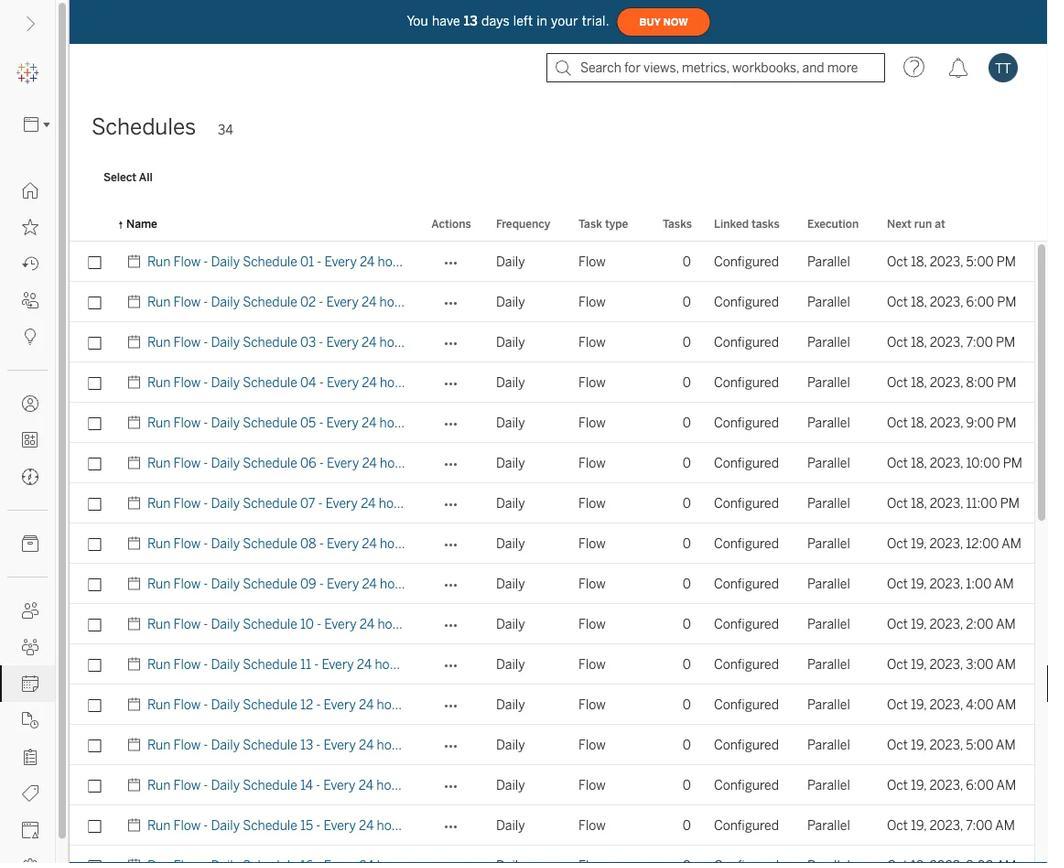 Task type: locate. For each thing, give the bounding box(es) containing it.
9 parallel from the top
[[808, 576, 851, 592]]

1 4:00 from the left
[[476, 697, 504, 712]]

3 oct from the top
[[887, 335, 908, 350]]

6 schedule image from the top
[[126, 806, 147, 846]]

15 run from the top
[[147, 818, 171, 833]]

run flow - daily schedule 15 - every 24 hours starting at 7:00 am
[[147, 818, 526, 833]]

1 horizontal spatial 9:00
[[967, 415, 995, 430]]

starting for run flow - daily schedule 01 - every 24 hours starting at 5:00 pm
[[414, 254, 460, 269]]

19, down oct 19, 2023, 1:00 am
[[911, 617, 927, 632]]

task
[[579, 217, 603, 230]]

1 0 from the top
[[683, 254, 691, 269]]

8 configured from the top
[[714, 536, 779, 551]]

configured for oct 19, 2023, 2:00 am
[[714, 617, 779, 632]]

0 horizontal spatial 10:00
[[480, 456, 514, 471]]

11 configured from the top
[[714, 657, 779, 672]]

6:00 inside "run flow - daily schedule 14 - every 24 hours starting at 6:00 am" link
[[476, 778, 504, 793]]

24 up run flow - daily schedule 05 - every 24 hours starting at 9:00 pm
[[362, 375, 377, 390]]

0 horizontal spatial 3:00
[[475, 657, 502, 672]]

9 0 from the top
[[683, 576, 691, 592]]

schedule left 09
[[243, 576, 297, 592]]

2 schedule image from the top
[[126, 322, 147, 363]]

6 19, from the top
[[911, 738, 927, 753]]

run flow - daily schedule 09 - every 24 hours starting at 1:00 am link
[[147, 564, 528, 604]]

run flow - daily schedule 13 - every 24 hours starting at 5:00 am link
[[147, 725, 526, 766]]

every right 03
[[326, 335, 359, 350]]

starting for run flow - daily schedule 04 - every 24 hours starting at 8:00 pm
[[417, 375, 462, 390]]

frequency
[[496, 217, 551, 230]]

1 8:00 from the left
[[480, 375, 508, 390]]

6 18, from the top
[[911, 456, 927, 471]]

parallel for oct 19, 2023, 3:00 am
[[808, 657, 851, 672]]

oct up oct 19, 2023, 12:00 am
[[887, 496, 908, 511]]

configured
[[714, 254, 779, 269], [714, 294, 779, 310], [714, 335, 779, 350], [714, 375, 779, 390], [714, 415, 779, 430], [714, 456, 779, 471], [714, 496, 779, 511], [714, 536, 779, 551], [714, 576, 779, 592], [714, 617, 779, 632], [714, 657, 779, 672], [714, 697, 779, 712], [714, 738, 779, 753], [714, 778, 779, 793], [714, 818, 779, 833]]

9:00
[[479, 415, 507, 430], [967, 415, 995, 430]]

starting inside run flow - daily schedule 04 - every 24 hours starting at 8:00 pm link
[[417, 375, 462, 390]]

19, up oct 19, 2023, 7:00 am
[[911, 778, 927, 793]]

schedule for 01
[[243, 254, 297, 269]]

hours for 09
[[380, 576, 414, 592]]

1 schedule image from the top
[[126, 242, 147, 282]]

24 for 15
[[359, 818, 374, 833]]

at inside "link"
[[465, 576, 477, 592]]

every right 02
[[326, 294, 359, 310]]

linked tasks
[[714, 217, 780, 230]]

starting for run flow - daily schedule 02 - every 24 hours starting at 6:00 pm
[[416, 294, 462, 310]]

oct
[[887, 254, 908, 269], [887, 294, 908, 310], [887, 335, 908, 350], [887, 375, 908, 390], [887, 415, 908, 430], [887, 456, 908, 471], [887, 496, 908, 511], [887, 536, 908, 551], [887, 576, 908, 592], [887, 617, 908, 632], [887, 657, 908, 672], [887, 697, 908, 712], [887, 738, 908, 753], [887, 778, 908, 793], [887, 818, 908, 833]]

run
[[147, 254, 171, 269], [147, 294, 171, 310], [147, 335, 171, 350], [147, 375, 171, 390], [147, 415, 171, 430], [147, 456, 171, 471], [147, 496, 171, 511], [147, 536, 171, 551], [147, 576, 171, 592], [147, 617, 171, 632], [147, 657, 171, 672], [147, 697, 171, 712], [147, 738, 171, 753], [147, 778, 171, 793], [147, 818, 171, 833]]

4 configured from the top
[[714, 375, 779, 390]]

0 for run flow - daily schedule 06 - every 24 hours starting at 10:00 pm
[[683, 456, 691, 471]]

2023, up oct 19, 2023, 12:00 am
[[930, 496, 964, 511]]

18, down oct 18, 2023, 9:00 pm
[[911, 456, 927, 471]]

6 configured from the top
[[714, 456, 779, 471]]

run flow - daily schedule 03 - every 24 hours starting at 7:00 pm link
[[147, 322, 528, 363]]

1:00
[[480, 576, 505, 592], [966, 576, 992, 592]]

10 2023, from the top
[[930, 617, 963, 632]]

your
[[551, 14, 578, 29]]

every for 05
[[327, 415, 359, 430]]

configured for oct 18, 2023, 8:00 pm
[[714, 375, 779, 390]]

14 configured from the top
[[714, 778, 779, 793]]

hours up run flow - daily schedule 03 - every 24 hours starting at 7:00 pm
[[380, 294, 413, 310]]

4 schedule image from the top
[[126, 403, 147, 443]]

5:00
[[477, 254, 505, 269], [967, 254, 994, 269], [476, 738, 504, 753], [966, 738, 994, 753]]

1 9:00 from the left
[[479, 415, 507, 430]]

hours for 06
[[380, 456, 414, 471]]

schedule image for run flow - daily schedule 05 - every 24 hours starting at 9:00 pm
[[126, 403, 147, 443]]

7 19, from the top
[[911, 778, 927, 793]]

schedule for 08
[[243, 536, 297, 551]]

3 2023, from the top
[[930, 335, 964, 350]]

1:00 inside "link"
[[480, 576, 505, 592]]

2 12:00 from the left
[[966, 536, 1000, 551]]

10:00 inside run flow - daily schedule 06 - every 24 hours starting at 10:00 pm link
[[480, 456, 514, 471]]

2023, for oct 18, 2023, 9:00 pm
[[930, 415, 964, 430]]

row containing run flow - daily schedule 04 - every 24 hours starting at 8:00 pm
[[70, 363, 1035, 403]]

24 inside "link"
[[362, 576, 377, 592]]

linked
[[714, 217, 749, 230]]

13 2023, from the top
[[930, 738, 963, 753]]

schedule left 07
[[243, 496, 297, 511]]

2 schedule image from the top
[[126, 443, 147, 484]]

1 row from the top
[[70, 242, 1035, 282]]

schedule image
[[126, 282, 147, 322], [126, 443, 147, 484], [126, 484, 147, 524], [126, 524, 147, 564], [126, 564, 147, 604], [126, 604, 147, 645], [126, 685, 147, 725], [126, 725, 147, 766], [126, 766, 147, 806]]

grid
[[70, 207, 1049, 864]]

am
[[515, 536, 535, 551], [1002, 536, 1022, 551], [508, 576, 528, 592], [995, 576, 1014, 592], [507, 617, 527, 632], [997, 617, 1016, 632], [505, 657, 525, 672], [997, 657, 1016, 672], [507, 697, 527, 712], [997, 697, 1017, 712], [507, 738, 526, 753], [997, 738, 1016, 753], [507, 778, 527, 793], [997, 778, 1017, 793], [506, 818, 526, 833], [996, 818, 1015, 833]]

4 18, from the top
[[911, 375, 927, 390]]

starting for run flow - daily schedule 09 - every 24 hours starting at 1:00 am
[[417, 576, 462, 592]]

schedule left 10
[[243, 617, 297, 632]]

19, down oct 19, 2023, 2:00 am
[[911, 657, 927, 672]]

13 left days
[[464, 14, 478, 29]]

19, down oct 19, 2023, 6:00 am
[[911, 818, 927, 833]]

starting
[[414, 254, 460, 269], [416, 294, 462, 310], [416, 335, 462, 350], [417, 375, 462, 390], [416, 415, 462, 430], [417, 456, 462, 471], [415, 496, 461, 511], [417, 536, 462, 551], [417, 576, 462, 592], [414, 617, 460, 632], [412, 657, 457, 672], [413, 697, 459, 712], [413, 738, 459, 753], [413, 778, 459, 793], [413, 818, 459, 833]]

starting for run flow - daily schedule 13 - every 24 hours starting at 5:00 am
[[413, 738, 459, 753]]

every right 10
[[325, 617, 357, 632]]

hours down run flow - daily schedule 12 - every 24 hours starting at 4:00 am link at bottom
[[377, 738, 411, 753]]

starting for run flow - daily schedule 12 - every 24 hours starting at 4:00 am
[[413, 697, 459, 712]]

hours for 15
[[377, 818, 411, 833]]

2 row from the top
[[70, 282, 1035, 322]]

run for run flow - daily schedule 07 - every 24 hours starting at 11:00 pm
[[147, 496, 171, 511]]

am inside "run flow - daily schedule 14 - every 24 hours starting at 6:00 am" link
[[507, 778, 527, 793]]

-
[[204, 254, 208, 269], [317, 254, 322, 269], [204, 294, 208, 310], [319, 294, 324, 310], [204, 335, 208, 350], [319, 335, 324, 350], [204, 375, 208, 390], [319, 375, 324, 390], [204, 415, 208, 430], [319, 415, 324, 430], [204, 456, 208, 471], [319, 456, 324, 471], [204, 496, 208, 511], [318, 496, 323, 511], [204, 536, 208, 551], [319, 536, 324, 551], [204, 576, 208, 592], [319, 576, 324, 592], [204, 617, 208, 632], [317, 617, 322, 632], [204, 657, 208, 672], [314, 657, 319, 672], [204, 697, 208, 712], [316, 697, 321, 712], [204, 738, 208, 753], [316, 738, 321, 753], [204, 778, 208, 793], [316, 778, 321, 793], [204, 818, 208, 833], [316, 818, 321, 833]]

2023, up oct 19, 2023, 7:00 am
[[930, 778, 963, 793]]

parallel
[[808, 254, 851, 269], [808, 294, 851, 310], [808, 335, 851, 350], [808, 375, 851, 390], [808, 415, 851, 430], [808, 456, 851, 471], [808, 496, 851, 511], [808, 536, 851, 551], [808, 576, 851, 592], [808, 617, 851, 632], [808, 657, 851, 672], [808, 697, 851, 712], [808, 738, 851, 753], [808, 778, 851, 793], [808, 818, 851, 833]]

5 run from the top
[[147, 415, 171, 430]]

hours for 08
[[380, 536, 414, 551]]

hours for 10
[[378, 617, 411, 632]]

1 horizontal spatial 1:00
[[966, 576, 992, 592]]

18, for oct 18, 2023, 9:00 pm
[[911, 415, 927, 430]]

2023, up oct 18, 2023, 6:00 pm
[[930, 254, 964, 269]]

schedule left 12
[[243, 697, 297, 712]]

schedule left 04 on the top left of the page
[[243, 375, 297, 390]]

row group containing run flow - daily schedule 01 - every 24 hours starting at 5:00 pm
[[70, 242, 1035, 864]]

1 horizontal spatial 8:00
[[967, 375, 995, 390]]

1 horizontal spatial 12:00
[[966, 536, 1000, 551]]

starting inside run flow - daily schedule 12 - every 24 hours starting at 4:00 am link
[[413, 697, 459, 712]]

2023, up oct 18, 2023, 8:00 pm
[[930, 335, 964, 350]]

hours up run flow - daily schedule 05 - every 24 hours starting at 9:00 pm
[[380, 375, 414, 390]]

run for run flow - daily schedule 11 - every 24 hours starting at 3:00 am
[[147, 657, 171, 672]]

schedule image for run flow - daily schedule 10 - every 24 hours starting at 2:00 am
[[126, 604, 147, 645]]

schedule for 12
[[243, 697, 297, 712]]

10 configured from the top
[[714, 617, 779, 632]]

10:00
[[480, 456, 514, 471], [967, 456, 1001, 471]]

24 for 12
[[359, 697, 374, 712]]

schedule down run flow - daily schedule 12 - every 24 hours starting at 4:00 am link at bottom
[[243, 738, 297, 753]]

0 horizontal spatial 2:00
[[477, 617, 505, 632]]

oct down oct 18, 2023, 7:00 pm
[[887, 375, 908, 390]]

6 schedule from the top
[[243, 456, 297, 471]]

6 2023, from the top
[[930, 456, 964, 471]]

24 up run flow - daily schedule 13 - every 24 hours starting at 5:00 am
[[359, 697, 374, 712]]

run flow - daily schedule 06 - every 24 hours starting at 10:00 pm link
[[147, 443, 536, 484]]

schedule left 11
[[243, 657, 297, 672]]

run inside "link"
[[147, 576, 171, 592]]

0 vertical spatial 13
[[464, 14, 478, 29]]

13 parallel from the top
[[808, 738, 851, 753]]

row containing run flow - daily schedule 06 - every 24 hours starting at 10:00 pm
[[70, 443, 1035, 484]]

schedule image
[[126, 242, 147, 282], [126, 322, 147, 363], [126, 363, 147, 403], [126, 403, 147, 443], [126, 645, 147, 685], [126, 806, 147, 846], [126, 846, 147, 864]]

run flow - daily schedule 15 - every 24 hours starting at 7:00 am link
[[147, 806, 526, 846]]

schedule for 07
[[243, 496, 297, 511]]

am inside run flow - daily schedule 10 - every 24 hours starting at 2:00 am link
[[507, 617, 527, 632]]

1 2023, from the top
[[930, 254, 964, 269]]

24 for 02
[[362, 294, 377, 310]]

oct for oct 19, 2023, 1:00 am
[[887, 576, 908, 592]]

9 schedule from the top
[[243, 576, 297, 592]]

1 horizontal spatial 2:00
[[966, 617, 994, 632]]

6 0 from the top
[[683, 456, 691, 471]]

2023, up oct 19, 2023, 1:00 am
[[930, 536, 963, 551]]

4 schedule from the top
[[243, 375, 297, 390]]

2023, down oct 19, 2023, 4:00 am
[[930, 738, 963, 753]]

am inside 'run flow - daily schedule 09 - every 24 hours starting at 1:00 am' "link"
[[508, 576, 528, 592]]

13 down 12
[[300, 738, 313, 753]]

3:00
[[475, 657, 502, 672], [966, 657, 994, 672]]

oct down oct 19, 2023, 6:00 am
[[887, 818, 908, 833]]

06
[[300, 456, 317, 471]]

9 configured from the top
[[714, 576, 779, 592]]

5 2023, from the top
[[930, 415, 964, 430]]

0 horizontal spatial 11:00
[[478, 496, 510, 511]]

24 down run flow - daily schedule 07 - every 24 hours starting at 11:00 pm link
[[362, 536, 377, 551]]

6 parallel from the top
[[808, 456, 851, 471]]

at for run flow - daily schedule 09 - every 24 hours starting at 1:00 am
[[465, 576, 477, 592]]

run flow - daily schedule 07 - every 24 hours starting at 11:00 pm
[[147, 496, 532, 511]]

8 row from the top
[[70, 524, 1035, 564]]

hours for 01
[[378, 254, 411, 269]]

starting for run flow - daily schedule 08 - every 24 hours starting at 12:00 am
[[417, 536, 462, 551]]

0 for run flow - daily schedule 03 - every 24 hours starting at 7:00 pm
[[683, 335, 691, 350]]

every right 14
[[323, 778, 356, 793]]

12
[[300, 697, 313, 712]]

8 0 from the top
[[683, 536, 691, 551]]

2023, up oct 19, 2023, 5:00 am
[[930, 697, 963, 712]]

oct for oct 18, 2023, 10:00 pm
[[887, 456, 908, 471]]

19, up oct 19, 2023, 2:00 am
[[911, 576, 927, 592]]

7 18, from the top
[[911, 496, 927, 511]]

starting inside run flow - daily schedule 07 - every 24 hours starting at 11:00 pm link
[[415, 496, 461, 511]]

24 up run flow - daily schedule 06 - every 24 hours starting at 10:00 pm
[[362, 415, 377, 430]]

daily inside "link"
[[211, 576, 240, 592]]

11:00
[[478, 496, 510, 511], [967, 496, 998, 511]]

schedule left 06
[[243, 456, 297, 471]]

every right 09
[[327, 576, 359, 592]]

19, for oct 19, 2023, 6:00 am
[[911, 778, 927, 793]]

hours down the run flow - daily schedule 08 - every 24 hours starting at 12:00 am link
[[380, 576, 414, 592]]

schedule for 05
[[243, 415, 297, 430]]

3 19, from the top
[[911, 617, 927, 632]]

hours
[[378, 254, 411, 269], [380, 294, 413, 310], [380, 335, 413, 350], [380, 375, 414, 390], [380, 415, 413, 430], [380, 456, 414, 471], [379, 496, 413, 511], [380, 536, 414, 551], [380, 576, 414, 592], [378, 617, 411, 632], [375, 657, 409, 672], [377, 697, 411, 712], [377, 738, 411, 753], [377, 778, 410, 793], [377, 818, 411, 833]]

13 row from the top
[[70, 725, 1035, 766]]

hours up run flow - daily schedule 06 - every 24 hours starting at 10:00 pm
[[380, 415, 413, 430]]

19, up oct 19, 2023, 5:00 am
[[911, 697, 927, 712]]

0
[[683, 254, 691, 269], [683, 294, 691, 310], [683, 335, 691, 350], [683, 375, 691, 390], [683, 415, 691, 430], [683, 456, 691, 471], [683, 496, 691, 511], [683, 536, 691, 551], [683, 576, 691, 592], [683, 617, 691, 632], [683, 657, 691, 672], [683, 697, 691, 712], [683, 738, 691, 753], [683, 778, 691, 793], [683, 818, 691, 833]]

11 run from the top
[[147, 657, 171, 672]]

flow
[[174, 254, 201, 269], [579, 254, 606, 269], [174, 294, 201, 310], [579, 294, 606, 310], [174, 335, 201, 350], [579, 335, 606, 350], [174, 375, 201, 390], [579, 375, 606, 390], [174, 415, 201, 430], [579, 415, 606, 430], [174, 456, 201, 471], [579, 456, 606, 471], [174, 496, 201, 511], [579, 496, 606, 511], [174, 536, 201, 551], [579, 536, 606, 551], [174, 576, 201, 592], [579, 576, 606, 592], [174, 617, 201, 632], [579, 617, 606, 632], [174, 657, 201, 672], [579, 657, 606, 672], [174, 697, 201, 712], [579, 697, 606, 712], [174, 738, 201, 753], [579, 738, 606, 753], [174, 778, 201, 793], [579, 778, 606, 793], [174, 818, 201, 833], [579, 818, 606, 833]]

2023, down oct 19, 2023, 6:00 am
[[930, 818, 963, 833]]

hours up run flow - daily schedule 07 - every 24 hours starting at 11:00 pm
[[380, 456, 414, 471]]

starting inside run flow - daily schedule 13 - every 24 hours starting at 5:00 am link
[[413, 738, 459, 753]]

2 2023, from the top
[[930, 294, 964, 310]]

0 for run flow - daily schedule 05 - every 24 hours starting at 9:00 pm
[[683, 415, 691, 430]]

7 schedule from the top
[[243, 496, 297, 511]]

0 horizontal spatial 12:00
[[480, 536, 513, 551]]

parallel for oct 19, 2023, 7:00 am
[[808, 818, 851, 833]]

schedule image for run flow - daily schedule 03 - every 24 hours starting at 7:00 pm
[[126, 322, 147, 363]]

schedule image for run flow - daily schedule 14 - every 24 hours starting at 6:00 am
[[126, 766, 147, 806]]

every right 08
[[327, 536, 359, 551]]

at for run flow - daily schedule 10 - every 24 hours starting at 2:00 am
[[463, 617, 474, 632]]

18, up oct 19, 2023, 12:00 am
[[911, 496, 927, 511]]

1 horizontal spatial 4:00
[[966, 697, 994, 712]]

starting inside run flow - daily schedule 02 - every 24 hours starting at 6:00 pm link
[[416, 294, 462, 310]]

every right 07
[[326, 496, 358, 511]]

starting inside run flow - daily schedule 05 - every 24 hours starting at 9:00 pm link
[[416, 415, 462, 430]]

7 schedule image from the top
[[126, 685, 147, 725]]

4:00
[[476, 697, 504, 712], [966, 697, 994, 712]]

starting inside "run flow - daily schedule 14 - every 24 hours starting at 6:00 am" link
[[413, 778, 459, 793]]

7 configured from the top
[[714, 496, 779, 511]]

9 schedule image from the top
[[126, 766, 147, 806]]

6 run from the top
[[147, 456, 171, 471]]

every for 06
[[327, 456, 359, 471]]

24 down run flow - daily schedule 02 - every 24 hours starting at 6:00 pm link
[[362, 335, 377, 350]]

2023, up oct 19, 2023, 2:00 am
[[930, 576, 963, 592]]

0 horizontal spatial 13
[[300, 738, 313, 753]]

9 run from the top
[[147, 576, 171, 592]]

oct up oct 19, 2023, 2:00 am
[[887, 576, 908, 592]]

schedule image for run flow - daily schedule 02 - every 24 hours starting at 6:00 pm
[[126, 282, 147, 322]]

2023, down oct 19, 2023, 2:00 am
[[930, 657, 963, 672]]

schedule left 14
[[243, 778, 297, 793]]

0 horizontal spatial 9:00
[[479, 415, 507, 430]]

oct down oct 18, 2023, 9:00 pm
[[887, 456, 908, 471]]

every down run flow - daily schedule 12 - every 24 hours starting at 4:00 am link at bottom
[[324, 738, 356, 753]]

10 0 from the top
[[683, 617, 691, 632]]

hours for 02
[[380, 294, 413, 310]]

oct down next
[[887, 254, 908, 269]]

3 parallel from the top
[[808, 335, 851, 350]]

18, down oct 18, 2023, 8:00 pm
[[911, 415, 927, 430]]

14 row from the top
[[70, 766, 1035, 806]]

schedule inside "link"
[[243, 576, 297, 592]]

schedule left '15'
[[243, 818, 297, 833]]

oct down oct 18, 2023, 8:00 pm
[[887, 415, 908, 430]]

every right '15'
[[324, 818, 356, 833]]

8 run from the top
[[147, 536, 171, 551]]

schedule left 03
[[243, 335, 297, 350]]

2 10:00 from the left
[[967, 456, 1001, 471]]

13
[[464, 14, 478, 29], [300, 738, 313, 753]]

1 horizontal spatial 13
[[464, 14, 478, 29]]

oct down oct 19, 2023, 2:00 am
[[887, 657, 908, 672]]

configured for oct 18, 2023, 7:00 pm
[[714, 335, 779, 350]]

24 for 08
[[362, 536, 377, 551]]

2 3:00 from the left
[[966, 657, 994, 672]]

run flow - daily schedule 06 - every 24 hours starting at 10:00 pm
[[147, 456, 536, 471]]

oct up oct 18, 2023, 7:00 pm
[[887, 294, 908, 310]]

hours down 'run flow - daily schedule 09 - every 24 hours starting at 1:00 am' "link"
[[378, 617, 411, 632]]

run flow - daily schedule 09 - every 24 hours starting at 1:00 am
[[147, 576, 528, 592]]

24
[[360, 254, 375, 269], [362, 294, 377, 310], [362, 335, 377, 350], [362, 375, 377, 390], [362, 415, 377, 430], [362, 456, 377, 471], [361, 496, 376, 511], [362, 536, 377, 551], [362, 576, 377, 592], [360, 617, 375, 632], [357, 657, 372, 672], [359, 697, 374, 712], [359, 738, 374, 753], [359, 778, 374, 793], [359, 818, 374, 833]]

oct 18, 2023, 5:00 pm
[[887, 254, 1017, 269]]

18, down oct 18, 2023, 7:00 pm
[[911, 375, 927, 390]]

hours for 03
[[380, 335, 413, 350]]

name
[[126, 217, 157, 230]]

19, down oct 19, 2023, 4:00 am
[[911, 738, 927, 753]]

1 oct from the top
[[887, 254, 908, 269]]

starting inside run flow - daily schedule 06 - every 24 hours starting at 10:00 pm link
[[417, 456, 462, 471]]

5 schedule image from the top
[[126, 645, 147, 685]]

oct for oct 18, 2023, 9:00 pm
[[887, 415, 908, 430]]

run flow - daily schedule 14 - every 24 hours starting at 6:00 am
[[147, 778, 527, 793]]

row
[[70, 242, 1035, 282], [70, 282, 1035, 322], [70, 322, 1035, 363], [70, 363, 1035, 403], [70, 403, 1035, 443], [70, 443, 1035, 484], [70, 484, 1035, 524], [70, 524, 1035, 564], [70, 564, 1035, 604], [70, 604, 1035, 645], [70, 645, 1035, 685], [70, 685, 1035, 725], [70, 725, 1035, 766], [70, 766, 1035, 806], [70, 806, 1035, 846], [70, 846, 1035, 864]]

oct up oct 19, 2023, 5:00 am
[[887, 697, 908, 712]]

3 schedule image from the top
[[126, 484, 147, 524]]

0 horizontal spatial 8:00
[[480, 375, 508, 390]]

am inside the run flow - daily schedule 08 - every 24 hours starting at 12:00 am link
[[515, 536, 535, 551]]

select
[[103, 170, 137, 183]]

run for run flow - daily schedule 14 - every 24 hours starting at 6:00 am
[[147, 778, 171, 793]]

hours down run flow - daily schedule 07 - every 24 hours starting at 11:00 pm link
[[380, 536, 414, 551]]

19, for oct 19, 2023, 7:00 am
[[911, 818, 927, 833]]

oct 19, 2023, 1:00 am
[[887, 576, 1014, 592]]

2023, down oct 18, 2023, 8:00 pm
[[930, 415, 964, 430]]

12 0 from the top
[[683, 697, 691, 712]]

2023, for oct 18, 2023, 8:00 pm
[[930, 375, 964, 390]]

2 schedule from the top
[[243, 294, 297, 310]]

oct for oct 18, 2023, 6:00 pm
[[887, 294, 908, 310]]

24 down run flow - daily schedule 13 - every 24 hours starting at 5:00 am link
[[359, 778, 374, 793]]

7:00
[[479, 335, 506, 350], [967, 335, 993, 350], [476, 818, 503, 833], [966, 818, 993, 833]]

1 1:00 from the left
[[480, 576, 505, 592]]

2023, for oct 19, 2023, 7:00 am
[[930, 818, 963, 833]]

3 schedule image from the top
[[126, 363, 147, 403]]

0 for run flow - daily schedule 11 - every 24 hours starting at 3:00 am
[[683, 657, 691, 672]]

tasks
[[663, 217, 692, 230]]

7 oct from the top
[[887, 496, 908, 511]]

7 run from the top
[[147, 496, 171, 511]]

schedule left 08
[[243, 536, 297, 551]]

9 oct from the top
[[887, 576, 908, 592]]

2023, down oct 18, 2023, 9:00 pm
[[930, 456, 964, 471]]

24 down run flow - daily schedule 06 - every 24 hours starting at 10:00 pm link
[[361, 496, 376, 511]]

at for run flow - daily schedule 05 - every 24 hours starting at 9:00 pm
[[465, 415, 476, 430]]

0 horizontal spatial 1:00
[[480, 576, 505, 592]]

schedule
[[243, 254, 297, 269], [243, 294, 297, 310], [243, 335, 297, 350], [243, 375, 297, 390], [243, 415, 297, 430], [243, 456, 297, 471], [243, 496, 297, 511], [243, 536, 297, 551], [243, 576, 297, 592], [243, 617, 297, 632], [243, 657, 297, 672], [243, 697, 297, 712], [243, 738, 297, 753], [243, 778, 297, 793], [243, 818, 297, 833]]

oct 18, 2023, 6:00 pm
[[887, 294, 1017, 310]]

24 up run flow - daily schedule 02 - every 24 hours starting at 6:00 pm
[[360, 254, 375, 269]]

13 configured from the top
[[714, 738, 779, 753]]

2 9:00 from the left
[[967, 415, 995, 430]]

every for 15
[[324, 818, 356, 833]]

every
[[325, 254, 357, 269], [326, 294, 359, 310], [326, 335, 359, 350], [327, 375, 359, 390], [327, 415, 359, 430], [327, 456, 359, 471], [326, 496, 358, 511], [327, 536, 359, 551], [327, 576, 359, 592], [325, 617, 357, 632], [322, 657, 354, 672], [324, 697, 356, 712], [324, 738, 356, 753], [323, 778, 356, 793], [324, 818, 356, 833]]

every right 12
[[324, 697, 356, 712]]

configured for oct 19, 2023, 5:00 am
[[714, 738, 779, 753]]

11:00 inside run flow - daily schedule 07 - every 24 hours starting at 11:00 pm link
[[478, 496, 510, 511]]

10 row from the top
[[70, 604, 1035, 645]]

row containing run flow - daily schedule 10 - every 24 hours starting at 2:00 am
[[70, 604, 1035, 645]]

18,
[[911, 254, 927, 269], [911, 294, 927, 310], [911, 335, 927, 350], [911, 375, 927, 390], [911, 415, 927, 430], [911, 456, 927, 471], [911, 496, 927, 511]]

2023, up oct 18, 2023, 7:00 pm
[[930, 294, 964, 310]]

schedule for 13
[[243, 738, 297, 753]]

every right 06
[[327, 456, 359, 471]]

oct up oct 18, 2023, 8:00 pm
[[887, 335, 908, 350]]

24 down the run flow - daily schedule 08 - every 24 hours starting at 12:00 am link
[[362, 576, 377, 592]]

run flow - daily schedule 11 - every 24 hours starting at 3:00 am link
[[147, 645, 525, 685]]

starting inside run flow - daily schedule 11 - every 24 hours starting at 3:00 am link
[[412, 657, 457, 672]]

13 run from the top
[[147, 738, 171, 753]]

18, up oct 18, 2023, 8:00 pm
[[911, 335, 927, 350]]

starting inside run flow - daily schedule 01 - every 24 hours starting at 5:00 pm link
[[414, 254, 460, 269]]

2023, for oct 18, 2023, 5:00 pm
[[930, 254, 964, 269]]

6 row from the top
[[70, 443, 1035, 484]]

4 schedule image from the top
[[126, 524, 147, 564]]

10
[[300, 617, 314, 632]]

schedule left 01
[[243, 254, 297, 269]]

hours inside "link"
[[380, 576, 414, 592]]

parallel for oct 18, 2023, 8:00 pm
[[808, 375, 851, 390]]

every right 05
[[327, 415, 359, 430]]

row group
[[70, 242, 1035, 864]]

schedule left 02
[[243, 294, 297, 310]]

hours down run flow - daily schedule 13 - every 24 hours starting at 5:00 am link
[[377, 778, 410, 793]]

every right 01
[[325, 254, 357, 269]]

schedule left 05
[[243, 415, 297, 430]]

run flow - daily schedule 10 - every 24 hours starting at 2:00 am
[[147, 617, 527, 632]]

1 run from the top
[[147, 254, 171, 269]]

every inside "link"
[[327, 576, 359, 592]]

1 19, from the top
[[911, 536, 927, 551]]

4 run from the top
[[147, 375, 171, 390]]

at for run flow - daily schedule 14 - every 24 hours starting at 6:00 am
[[462, 778, 473, 793]]

24 down run flow - daily schedule 12 - every 24 hours starting at 4:00 am link at bottom
[[359, 738, 374, 753]]

2023, for oct 18, 2023, 7:00 pm
[[930, 335, 964, 350]]

0 for run flow - daily schedule 02 - every 24 hours starting at 6:00 pm
[[683, 294, 691, 310]]

oct for oct 19, 2023, 5:00 am
[[887, 738, 908, 753]]

5 schedule image from the top
[[126, 564, 147, 604]]

10 oct from the top
[[887, 617, 908, 632]]

starting inside run flow - daily schedule 10 - every 24 hours starting at 2:00 am link
[[414, 617, 460, 632]]

every right 11
[[322, 657, 354, 672]]

hours up run flow - daily schedule 13 - every 24 hours starting at 5:00 am
[[377, 697, 411, 712]]

configured for oct 19, 2023, 7:00 am
[[714, 818, 779, 833]]

days
[[482, 14, 510, 29]]

1 horizontal spatial 11:00
[[967, 496, 998, 511]]

1 2:00 from the left
[[477, 617, 505, 632]]

oct up oct 19, 2023, 1:00 am
[[887, 536, 908, 551]]

15 2023, from the top
[[930, 818, 963, 833]]

hours down "run flow - daily schedule 14 - every 24 hours starting at 6:00 am" link
[[377, 818, 411, 833]]

hours down run flow - daily schedule 10 - every 24 hours starting at 2:00 am link
[[375, 657, 409, 672]]

24 down 'run flow - daily schedule 09 - every 24 hours starting at 1:00 am' "link"
[[360, 617, 375, 632]]

6:00
[[479, 294, 507, 310], [967, 294, 995, 310], [476, 778, 504, 793], [966, 778, 994, 793]]

5 parallel from the top
[[808, 415, 851, 430]]

row containing run flow - daily schedule 08 - every 24 hours starting at 12:00 am
[[70, 524, 1035, 564]]

hours down run flow - daily schedule 06 - every 24 hours starting at 10:00 pm link
[[379, 496, 413, 511]]

11 row from the top
[[70, 645, 1035, 685]]

12 row from the top
[[70, 685, 1035, 725]]

2:00
[[477, 617, 505, 632], [966, 617, 994, 632]]

6 schedule image from the top
[[126, 604, 147, 645]]

3 schedule from the top
[[243, 335, 297, 350]]

12 2023, from the top
[[930, 697, 963, 712]]

18, for oct 18, 2023, 7:00 pm
[[911, 335, 927, 350]]

14 2023, from the top
[[930, 778, 963, 793]]

12:00
[[480, 536, 513, 551], [966, 536, 1000, 551]]

configured for oct 19, 2023, 1:00 am
[[714, 576, 779, 592]]

13 0 from the top
[[683, 738, 691, 753]]

1 parallel from the top
[[808, 254, 851, 269]]

run flow - daily schedule 12 - every 24 hours starting at 4:00 am
[[147, 697, 527, 712]]

oct down oct 19, 2023, 4:00 am
[[887, 738, 908, 753]]

grid containing run flow - daily schedule 01 - every 24 hours starting at 5:00 pm
[[70, 207, 1049, 864]]

oct down oct 19, 2023, 1:00 am
[[887, 617, 908, 632]]

24 up run flow - daily schedule 03 - every 24 hours starting at 7:00 pm
[[362, 294, 377, 310]]

every right 04 on the top left of the page
[[327, 375, 359, 390]]

2023, for oct 19, 2023, 5:00 am
[[930, 738, 963, 753]]

1 horizontal spatial 3:00
[[966, 657, 994, 672]]

tasks
[[752, 217, 780, 230]]

15 row from the top
[[70, 806, 1035, 846]]

2 configured from the top
[[714, 294, 779, 310]]

2023, down oct 18, 2023, 7:00 pm
[[930, 375, 964, 390]]

starting for run flow - daily schedule 10 - every 24 hours starting at 2:00 am
[[414, 617, 460, 632]]

schedule for 04
[[243, 375, 297, 390]]

schedule image for run flow - daily schedule 15 - every 24 hours starting at 7:00 am
[[126, 806, 147, 846]]

11 2023, from the top
[[930, 657, 963, 672]]

hours up run flow - daily schedule 02 - every 24 hours starting at 6:00 pm
[[378, 254, 411, 269]]

schedule for 14
[[243, 778, 297, 793]]

10 parallel from the top
[[808, 617, 851, 632]]

0 horizontal spatial 4:00
[[476, 697, 504, 712]]

24 for 10
[[360, 617, 375, 632]]

starting inside 'run flow - daily schedule 09 - every 24 hours starting at 1:00 am' "link"
[[417, 576, 462, 592]]

parallel for oct 18, 2023, 7:00 pm
[[808, 335, 851, 350]]

oct up oct 19, 2023, 7:00 am
[[887, 778, 908, 793]]

1 horizontal spatial 10:00
[[967, 456, 1001, 471]]

4 0 from the top
[[683, 375, 691, 390]]

schedules
[[92, 114, 196, 140]]

0 for run flow - daily schedule 14 - every 24 hours starting at 6:00 am
[[683, 778, 691, 793]]

starting inside run flow - daily schedule 03 - every 24 hours starting at 7:00 pm link
[[416, 335, 462, 350]]

run flow - daily schedule 08 - every 24 hours starting at 12:00 am
[[147, 536, 535, 551]]

run for run flow - daily schedule 12 - every 24 hours starting at 4:00 am
[[147, 697, 171, 712]]

oct for oct 19, 2023, 3:00 am
[[887, 657, 908, 672]]

11
[[300, 657, 311, 672]]

24 for 01
[[360, 254, 375, 269]]

starting inside run flow - daily schedule 15 - every 24 hours starting at 7:00 am link
[[413, 818, 459, 833]]

have
[[432, 14, 460, 29]]

oct for oct 19, 2023, 2:00 am
[[887, 617, 908, 632]]

24 up run flow - daily schedule 07 - every 24 hours starting at 11:00 pm
[[362, 456, 377, 471]]

3 18, from the top
[[911, 335, 927, 350]]

1 11:00 from the left
[[478, 496, 510, 511]]

19,
[[911, 536, 927, 551], [911, 576, 927, 592], [911, 617, 927, 632], [911, 657, 927, 672], [911, 697, 927, 712], [911, 738, 927, 753], [911, 778, 927, 793], [911, 818, 927, 833]]

parallel for oct 19, 2023, 4:00 am
[[808, 697, 851, 712]]

starting inside the run flow - daily schedule 08 - every 24 hours starting at 12:00 am link
[[417, 536, 462, 551]]



Task type: vqa. For each thing, say whether or not it's contained in the screenshot.
bottommost 200,000
no



Task type: describe. For each thing, give the bounding box(es) containing it.
starting for run flow - daily schedule 07 - every 24 hours starting at 11:00 pm
[[415, 496, 461, 511]]

every for 14
[[323, 778, 356, 793]]

18, for oct 18, 2023, 5:00 pm
[[911, 254, 927, 269]]

15
[[300, 818, 313, 833]]

configured for oct 19, 2023, 6:00 am
[[714, 778, 779, 793]]

row containing run flow - daily schedule 15 - every 24 hours starting at 7:00 am
[[70, 806, 1035, 846]]

row containing run flow - daily schedule 13 - every 24 hours starting at 5:00 am
[[70, 725, 1035, 766]]

oct 18, 2023, 9:00 pm
[[887, 415, 1017, 430]]

14
[[300, 778, 313, 793]]

schedule image for run flow - daily schedule 13 - every 24 hours starting at 5:00 am
[[126, 725, 147, 766]]

starting for run flow - daily schedule 15 - every 24 hours starting at 7:00 am
[[413, 818, 459, 833]]

hours for 07
[[379, 496, 413, 511]]

run flow - daily schedule 07 - every 24 hours starting at 11:00 pm link
[[147, 484, 532, 524]]

you have 13 days left in your trial.
[[407, 14, 610, 29]]

navigation panel element
[[0, 55, 56, 864]]

all
[[139, 170, 153, 183]]

schedule image for run flow - daily schedule 12 - every 24 hours starting at 4:00 am
[[126, 685, 147, 725]]

buy now button
[[617, 7, 711, 37]]

24 for 14
[[359, 778, 374, 793]]

01
[[300, 254, 314, 269]]

schedule image for run flow - daily schedule 07 - every 24 hours starting at 11:00 pm
[[126, 484, 147, 524]]

09
[[300, 576, 317, 592]]

at for run flow - daily schedule 13 - every 24 hours starting at 5:00 am
[[462, 738, 474, 753]]

2 2:00 from the left
[[966, 617, 994, 632]]

oct 19, 2023, 2:00 am
[[887, 617, 1016, 632]]

hours for 04
[[380, 375, 414, 390]]

02
[[300, 294, 316, 310]]

oct 19, 2023, 7:00 am
[[887, 818, 1015, 833]]

run for run flow - daily schedule 05 - every 24 hours starting at 9:00 pm
[[147, 415, 171, 430]]

oct for oct 19, 2023, 12:00 am
[[887, 536, 908, 551]]

2 8:00 from the left
[[967, 375, 995, 390]]

3:00 inside run flow - daily schedule 11 - every 24 hours starting at 3:00 am link
[[475, 657, 502, 672]]

oct 19, 2023, 4:00 am
[[887, 697, 1017, 712]]

every for 01
[[325, 254, 357, 269]]

parallel for oct 19, 2023, 6:00 am
[[808, 778, 851, 793]]

run flow - daily schedule 02 - every 24 hours starting at 6:00 pm
[[147, 294, 530, 310]]

parallel for oct 18, 2023, 5:00 pm
[[808, 254, 851, 269]]

oct 19, 2023, 3:00 am
[[887, 657, 1016, 672]]

08
[[300, 536, 317, 551]]

flow inside "link"
[[174, 576, 201, 592]]

run for run flow - daily schedule 08 - every 24 hours starting at 12:00 am
[[147, 536, 171, 551]]

2023, for oct 18, 2023, 11:00 pm
[[930, 496, 964, 511]]

left
[[514, 14, 533, 29]]

run flow - daily schedule 03 - every 24 hours starting at 7:00 pm
[[147, 335, 528, 350]]

34
[[218, 123, 233, 138]]

Search for views, metrics, workbooks, and more text field
[[547, 53, 886, 82]]

at for run flow - daily schedule 03 - every 24 hours starting at 7:00 pm
[[465, 335, 476, 350]]

oct 18, 2023, 10:00 pm
[[887, 456, 1023, 471]]

schedule for 03
[[243, 335, 297, 350]]

select all
[[103, 170, 153, 183]]

oct 19, 2023, 6:00 am
[[887, 778, 1017, 793]]

6:00 inside run flow - daily schedule 02 - every 24 hours starting at 6:00 pm link
[[479, 294, 507, 310]]

2 1:00 from the left
[[966, 576, 992, 592]]

24 for 03
[[362, 335, 377, 350]]

main navigation. press the up and down arrow keys to access links. element
[[0, 172, 55, 864]]

7 schedule image from the top
[[126, 846, 147, 864]]

18, for oct 18, 2023, 8:00 pm
[[911, 375, 927, 390]]

starting for run flow - daily schedule 06 - every 24 hours starting at 10:00 pm
[[417, 456, 462, 471]]

execution
[[808, 217, 859, 230]]

am inside run flow - daily schedule 15 - every 24 hours starting at 7:00 am link
[[506, 818, 526, 833]]

hours for 13
[[377, 738, 411, 753]]

hours for 14
[[377, 778, 410, 793]]

at for run flow - daily schedule 02 - every 24 hours starting at 6:00 pm
[[465, 294, 476, 310]]

16 row from the top
[[70, 846, 1035, 864]]

run for run flow - daily schedule 03 - every 24 hours starting at 7:00 pm
[[147, 335, 171, 350]]

next
[[887, 217, 912, 230]]

parallel for oct 19, 2023, 1:00 am
[[808, 576, 851, 592]]

1 12:00 from the left
[[480, 536, 513, 551]]

18, for oct 18, 2023, 10:00 pm
[[911, 456, 927, 471]]

parallel for oct 18, 2023, 9:00 pm
[[808, 415, 851, 430]]

buy now
[[640, 16, 688, 28]]

24 for 04
[[362, 375, 377, 390]]

run
[[915, 217, 933, 230]]

2 4:00 from the left
[[966, 697, 994, 712]]

parallel for oct 19, 2023, 12:00 am
[[808, 536, 851, 551]]

every for 11
[[322, 657, 354, 672]]

row containing run flow - daily schedule 07 - every 24 hours starting at 11:00 pm
[[70, 484, 1035, 524]]

schedule for 11
[[243, 657, 297, 672]]

2023, for oct 19, 2023, 2:00 am
[[930, 617, 963, 632]]

every for 09
[[327, 576, 359, 592]]

schedule image for run flow - daily schedule 04 - every 24 hours starting at 8:00 pm
[[126, 363, 147, 403]]

oct for oct 19, 2023, 6:00 am
[[887, 778, 908, 793]]

row containing run flow - daily schedule 05 - every 24 hours starting at 9:00 pm
[[70, 403, 1035, 443]]

oct for oct 19, 2023, 7:00 am
[[887, 818, 908, 833]]

row containing run flow - daily schedule 03 - every 24 hours starting at 7:00 pm
[[70, 322, 1035, 363]]

at for run flow - daily schedule 07 - every 24 hours starting at 11:00 pm
[[464, 496, 476, 511]]

2023, for oct 19, 2023, 12:00 am
[[930, 536, 963, 551]]

2023, for oct 19, 2023, 1:00 am
[[930, 576, 963, 592]]

run flow - daily schedule 14 - every 24 hours starting at 6:00 am link
[[147, 766, 527, 806]]

configured for oct 19, 2023, 4:00 am
[[714, 697, 779, 712]]

am inside run flow - daily schedule 12 - every 24 hours starting at 4:00 am link
[[507, 697, 527, 712]]

run flow - daily schedule 13 - every 24 hours starting at 5:00 am
[[147, 738, 526, 753]]

24 for 06
[[362, 456, 377, 471]]

hours for 12
[[377, 697, 411, 712]]

oct 18, 2023, 7:00 pm
[[887, 335, 1016, 350]]

next run at
[[887, 217, 946, 230]]

run flow - daily schedule 01 - every 24 hours starting at 5:00 pm
[[147, 254, 527, 269]]

run flow - daily schedule 11 - every 24 hours starting at 3:00 am
[[147, 657, 525, 672]]

oct 19, 2023, 12:00 am
[[887, 536, 1022, 551]]

1 vertical spatial 13
[[300, 738, 313, 753]]

schedule image for run flow - daily schedule 01 - every 24 hours starting at 5:00 pm
[[126, 242, 147, 282]]

configured for oct 19, 2023, 3:00 am
[[714, 657, 779, 672]]

starting for run flow - daily schedule 03 - every 24 hours starting at 7:00 pm
[[416, 335, 462, 350]]

oct 18, 2023, 8:00 pm
[[887, 375, 1017, 390]]

you
[[407, 14, 429, 29]]

starting for run flow - daily schedule 14 - every 24 hours starting at 6:00 am
[[413, 778, 459, 793]]

at for run flow - daily schedule 06 - every 24 hours starting at 10:00 pm
[[465, 456, 477, 471]]

schedule for 09
[[243, 576, 297, 592]]

2 11:00 from the left
[[967, 496, 998, 511]]

every for 03
[[326, 335, 359, 350]]

trial.
[[582, 14, 610, 29]]

03
[[300, 335, 316, 350]]

am inside run flow - daily schedule 11 - every 24 hours starting at 3:00 am link
[[505, 657, 525, 672]]

oct 19, 2023, 5:00 am
[[887, 738, 1016, 753]]

oct for oct 18, 2023, 5:00 pm
[[887, 254, 908, 269]]

run flow - daily schedule 01 - every 24 hours starting at 5:00 pm link
[[147, 242, 527, 282]]

run flow - daily schedule 02 - every 24 hours starting at 6:00 pm link
[[147, 282, 530, 322]]

run flow - daily schedule 08 - every 24 hours starting at 12:00 am link
[[147, 524, 535, 564]]

row containing run flow - daily schedule 12 - every 24 hours starting at 4:00 am
[[70, 685, 1035, 725]]

run for run flow - daily schedule 09 - every 24 hours starting at 1:00 am
[[147, 576, 171, 592]]

every for 13
[[324, 738, 356, 753]]

select all button
[[92, 166, 165, 188]]

run flow - daily schedule 05 - every 24 hours starting at 9:00 pm link
[[147, 403, 530, 443]]

configured for oct 19, 2023, 12:00 am
[[714, 536, 779, 551]]

type
[[605, 217, 629, 230]]

row group inside grid
[[70, 242, 1035, 864]]

04
[[300, 375, 316, 390]]

actions
[[432, 217, 471, 230]]

at for run flow - daily schedule 04 - every 24 hours starting at 8:00 pm
[[465, 375, 477, 390]]

row containing run flow - daily schedule 11 - every 24 hours starting at 3:00 am
[[70, 645, 1035, 685]]

row containing run flow - daily schedule 02 - every 24 hours starting at 6:00 pm
[[70, 282, 1035, 322]]

row containing run flow - daily schedule 01 - every 24 hours starting at 5:00 pm
[[70, 242, 1035, 282]]

now
[[664, 16, 688, 28]]

oct 18, 2023, 11:00 pm
[[887, 496, 1020, 511]]

hours for 05
[[380, 415, 413, 430]]

run flow - daily schedule 05 - every 24 hours starting at 9:00 pm
[[147, 415, 530, 430]]

run flow - daily schedule 04 - every 24 hours starting at 8:00 pm
[[147, 375, 530, 390]]

task type
[[579, 217, 629, 230]]

configured for oct 18, 2023, 11:00 pm
[[714, 496, 779, 511]]

05
[[300, 415, 316, 430]]

19, for oct 19, 2023, 12:00 am
[[911, 536, 927, 551]]

am inside run flow - daily schedule 13 - every 24 hours starting at 5:00 am link
[[507, 738, 526, 753]]

row containing run flow - daily schedule 09 - every 24 hours starting at 1:00 am
[[70, 564, 1035, 604]]

run flow - daily schedule 10 - every 24 hours starting at 2:00 am link
[[147, 604, 527, 645]]

schedule for 15
[[243, 818, 297, 833]]

schedule image for run flow - daily schedule 11 - every 24 hours starting at 3:00 am
[[126, 645, 147, 685]]

at for run flow - daily schedule 08 - every 24 hours starting at 12:00 am
[[465, 536, 477, 551]]

schedule image for run flow - daily schedule 09 - every 24 hours starting at 1:00 am
[[126, 564, 147, 604]]

schedule image for run flow - daily schedule 08 - every 24 hours starting at 12:00 am
[[126, 524, 147, 564]]

run for run flow - daily schedule 02 - every 24 hours starting at 6:00 pm
[[147, 294, 171, 310]]

in
[[537, 14, 548, 29]]

07
[[300, 496, 315, 511]]

24 for 05
[[362, 415, 377, 430]]

2023, for oct 19, 2023, 4:00 am
[[930, 697, 963, 712]]

buy
[[640, 16, 661, 28]]

row containing run flow - daily schedule 14 - every 24 hours starting at 6:00 am
[[70, 766, 1035, 806]]

run flow - daily schedule 12 - every 24 hours starting at 4:00 am link
[[147, 685, 527, 725]]

run flow - daily schedule 04 - every 24 hours starting at 8:00 pm link
[[147, 363, 530, 403]]

0 for run flow - daily schedule 04 - every 24 hours starting at 8:00 pm
[[683, 375, 691, 390]]

at for run flow - daily schedule 15 - every 24 hours starting at 7:00 am
[[462, 818, 474, 833]]

configured for oct 18, 2023, 9:00 pm
[[714, 415, 779, 430]]

starting for run flow - daily schedule 05 - every 24 hours starting at 9:00 pm
[[416, 415, 462, 430]]

parallel for oct 18, 2023, 10:00 pm
[[808, 456, 851, 471]]



